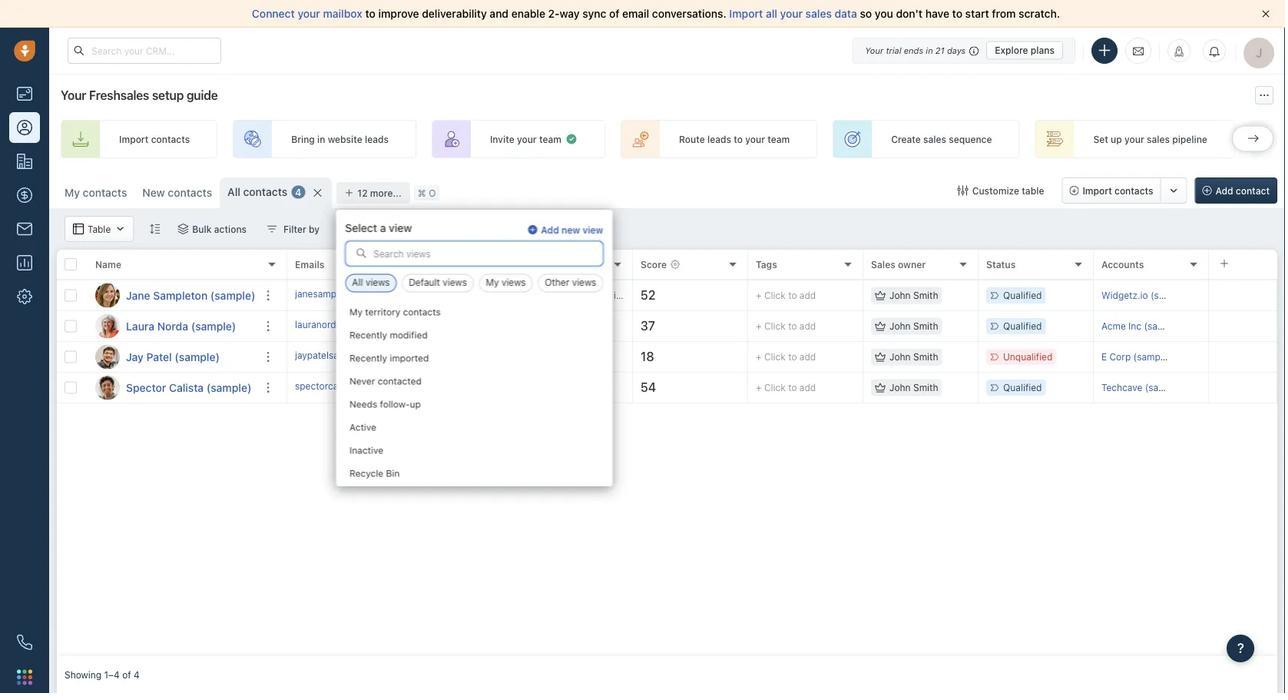 Task type: locate. For each thing, give the bounding box(es) containing it.
2 smith from the top
[[914, 321, 939, 332]]

1 + click to add from the top
[[756, 290, 816, 301]]

cell
[[1210, 281, 1278, 311], [1210, 311, 1278, 341], [1210, 342, 1278, 372], [1210, 373, 1278, 403]]

0 vertical spatial my
[[65, 186, 80, 199]]

2 vertical spatial qualified
[[1004, 382, 1043, 393]]

0 vertical spatial of
[[609, 7, 620, 20]]

cell for 18
[[1210, 342, 1278, 372]]

press space to select this row. row containing 54
[[287, 373, 1278, 404]]

sync
[[583, 7, 607, 20]]

your for your freshsales setup guide
[[61, 88, 86, 103]]

2 john smith from the top
[[890, 321, 939, 332]]

1 horizontal spatial up
[[1111, 134, 1123, 144]]

john smith for 54
[[890, 382, 939, 393]]

jane sampleton (sample) link
[[126, 288, 256, 303]]

click
[[765, 290, 786, 301], [765, 321, 786, 332], [419, 350, 440, 361], [765, 352, 786, 362], [765, 382, 786, 393]]

(sample) right sampleton
[[210, 289, 256, 302]]

route leads to your team link
[[621, 120, 818, 158]]

0 horizontal spatial your
[[61, 88, 86, 103]]

qualified up unqualified
[[1004, 321, 1043, 332]]

0 vertical spatial all
[[228, 186, 241, 198]]

e corp (sample)
[[1102, 352, 1172, 362]]

2 vertical spatial my
[[349, 306, 362, 317]]

customize table
[[973, 185, 1045, 196]]

container_wx8msf4aqz5i3rn1 image inside invite your team link
[[566, 133, 578, 145]]

press space to select this row. row containing jay patel (sample)
[[57, 342, 287, 373]]

acme inc (sample)
[[1102, 321, 1183, 332]]

sales left data
[[806, 7, 832, 20]]

of
[[609, 7, 620, 20], [122, 669, 131, 680]]

all up janesampleton@gmail.com
[[352, 277, 363, 288]]

0 vertical spatial your
[[866, 45, 884, 55]]

add for 37
[[800, 321, 816, 332]]

1 recently from the top
[[349, 329, 387, 340]]

0 vertical spatial in
[[926, 45, 934, 55]]

contacts down set up your sales pipeline link
[[1115, 185, 1154, 196]]

explore plans
[[995, 45, 1055, 56]]

+ click to add
[[756, 290, 816, 301], [756, 321, 816, 332], [756, 352, 816, 362], [756, 382, 816, 393]]

your right route
[[746, 134, 765, 144]]

1 leads from the left
[[365, 134, 389, 144]]

invite your team link
[[432, 120, 606, 158]]

views for default views
[[443, 277, 467, 288]]

3 + click to add from the top
[[756, 352, 816, 362]]

techcave
[[1102, 382, 1143, 393]]

3 cell from the top
[[1210, 342, 1278, 372]]

new contacts
[[142, 186, 212, 199]]

view right a
[[389, 221, 412, 234]]

set
[[1094, 134, 1109, 144]]

select a view
[[345, 221, 412, 234]]

2 horizontal spatial import
[[1083, 185, 1113, 196]]

1 john smith from the top
[[890, 290, 939, 301]]

4 smith from the top
[[914, 382, 939, 393]]

your left "trial"
[[866, 45, 884, 55]]

4 up filter by
[[295, 187, 302, 197]]

press space to select this row. row containing 18
[[287, 342, 1278, 373]]

1 john from the top
[[890, 290, 911, 301]]

john smith for 52
[[890, 290, 939, 301]]

1 cell from the top
[[1210, 281, 1278, 311]]

s image
[[95, 375, 120, 400]]

up down contacted
[[410, 398, 421, 409]]

import
[[730, 7, 763, 20], [119, 134, 149, 144], [1083, 185, 1113, 196]]

views inside button
[[502, 277, 526, 288]]

0 horizontal spatial my
[[65, 186, 80, 199]]

1 horizontal spatial import contacts
[[1083, 185, 1154, 196]]

2 qualified from the top
[[1004, 321, 1043, 332]]

your right invite
[[517, 134, 537, 144]]

qualified down unqualified
[[1004, 382, 1043, 393]]

2 leads from the left
[[708, 134, 732, 144]]

contacted
[[377, 375, 421, 386]]

Search views search field
[[346, 242, 603, 266]]

score
[[641, 259, 667, 270]]

janesampleton@gmail.com 3684932360
[[295, 288, 469, 299]]

import contacts
[[119, 134, 190, 144], [1083, 185, 1154, 196]]

enable
[[512, 7, 546, 20]]

e corp (sample) link
[[1102, 352, 1172, 362]]

click for 18
[[765, 352, 786, 362]]

1 vertical spatial in
[[317, 134, 325, 144]]

1 vertical spatial up
[[410, 398, 421, 409]]

actions
[[214, 224, 247, 234]]

your for your trial ends in 21 days
[[866, 45, 884, 55]]

import contacts for import contacts button
[[1083, 185, 1154, 196]]

unqualified
[[1004, 352, 1053, 362]]

add inside button
[[1216, 185, 1234, 196]]

1 horizontal spatial your
[[866, 45, 884, 55]]

bring
[[291, 134, 315, 144]]

explore plans link
[[987, 41, 1064, 60]]

4 views from the left
[[572, 277, 597, 288]]

0 horizontal spatial sales
[[806, 7, 832, 20]]

other views
[[545, 277, 597, 288]]

1 vertical spatial import contacts
[[1083, 185, 1154, 196]]

sales
[[806, 7, 832, 20], [924, 134, 947, 144], [1147, 134, 1170, 144]]

2 cell from the top
[[1210, 311, 1278, 341]]

recently
[[349, 329, 387, 340], [349, 352, 387, 363]]

0 horizontal spatial up
[[410, 398, 421, 409]]

create sales sequence
[[892, 134, 993, 144]]

views down activity
[[572, 277, 597, 288]]

4 right 1–4
[[134, 669, 140, 680]]

1 vertical spatial of
[[122, 669, 131, 680]]

import contacts inside import contacts button
[[1083, 185, 1154, 196]]

of right 1–4
[[122, 669, 131, 680]]

container_wx8msf4aqz5i3rn1 image inside 'filter by' button
[[267, 224, 278, 234]]

3 john from the top
[[890, 352, 911, 362]]

next activity
[[526, 259, 583, 270]]

import down the "your freshsales setup guide"
[[119, 134, 149, 144]]

leads
[[365, 134, 389, 144], [708, 134, 732, 144]]

1 vertical spatial my
[[486, 277, 499, 288]]

views inside button
[[366, 277, 390, 288]]

phone image
[[17, 635, 32, 650]]

1 views from the left
[[366, 277, 390, 288]]

1 horizontal spatial 4
[[295, 187, 302, 197]]

3 views from the left
[[502, 277, 526, 288]]

laura norda (sample)
[[126, 320, 236, 332]]

12 more...
[[358, 188, 402, 198]]

all
[[766, 7, 778, 20]]

all views button
[[345, 274, 397, 292]]

0 vertical spatial qualified
[[1004, 290, 1043, 301]]

(sample) for e corp (sample)
[[1134, 352, 1172, 362]]

3 john smith from the top
[[890, 352, 939, 362]]

0 horizontal spatial leads
[[365, 134, 389, 144]]

style_myh0__igzzd8unmi image
[[149, 224, 160, 234]]

recently for recently imported
[[349, 352, 387, 363]]

1 vertical spatial all
[[352, 277, 363, 288]]

2 team from the left
[[768, 134, 790, 144]]

0 vertical spatial up
[[1111, 134, 1123, 144]]

recently up 'never'
[[349, 352, 387, 363]]

1 horizontal spatial view
[[583, 225, 604, 235]]

1 team from the left
[[539, 134, 562, 144]]

sales right create
[[924, 134, 947, 144]]

import contacts down set up your sales pipeline link
[[1083, 185, 1154, 196]]

active
[[349, 422, 376, 432]]

up right set
[[1111, 134, 1123, 144]]

jane sampleton (sample)
[[126, 289, 256, 302]]

search image
[[356, 248, 367, 258]]

calista
[[169, 381, 204, 394]]

1 vertical spatial recently
[[349, 352, 387, 363]]

0 horizontal spatial import contacts
[[119, 134, 190, 144]]

of right the sync
[[609, 7, 620, 20]]

2-
[[549, 7, 560, 20]]

2 horizontal spatial my
[[486, 277, 499, 288]]

phone element
[[9, 627, 40, 658]]

0 horizontal spatial team
[[539, 134, 562, 144]]

have
[[926, 7, 950, 20]]

smith for 54
[[914, 382, 939, 393]]

leads right 'website'
[[365, 134, 389, 144]]

+ for 54
[[756, 382, 762, 393]]

my down search views "search field"
[[486, 277, 499, 288]]

import down set
[[1083, 185, 1113, 196]]

(sample) right corp
[[1134, 352, 1172, 362]]

bulk
[[192, 224, 212, 234]]

default
[[409, 277, 440, 288]]

press space to select this row. row
[[57, 281, 287, 311], [287, 281, 1278, 311], [57, 311, 287, 342], [287, 311, 1278, 342], [57, 342, 287, 373], [287, 342, 1278, 373], [57, 373, 287, 404], [287, 373, 1278, 404]]

press space to select this row. row containing laura norda (sample)
[[57, 311, 287, 342]]

import inside button
[[1083, 185, 1113, 196]]

views for other views
[[572, 277, 597, 288]]

import contacts for import contacts link
[[119, 134, 190, 144]]

0 vertical spatial recently
[[349, 329, 387, 340]]

(sample) right inc
[[1145, 321, 1183, 332]]

(sample) up the spector calista (sample)
[[175, 350, 220, 363]]

click for 37
[[765, 321, 786, 332]]

3 smith from the top
[[914, 352, 939, 362]]

1 vertical spatial qualified
[[1004, 321, 1043, 332]]

import for import contacts link
[[119, 134, 149, 144]]

0 horizontal spatial in
[[317, 134, 325, 144]]

all up actions
[[228, 186, 241, 198]]

team
[[539, 134, 562, 144], [768, 134, 790, 144]]

add left new
[[541, 225, 559, 235]]

1 vertical spatial import
[[119, 134, 149, 144]]

0 horizontal spatial import
[[119, 134, 149, 144]]

2 vertical spatial import
[[1083, 185, 1113, 196]]

bin
[[386, 468, 399, 478]]

2 horizontal spatial sales
[[1147, 134, 1170, 144]]

needs
[[349, 398, 377, 409]]

ends
[[904, 45, 924, 55]]

12
[[358, 188, 368, 198]]

set up your sales pipeline
[[1094, 134, 1208, 144]]

(sample) down jane sampleton (sample) link
[[191, 320, 236, 332]]

my views button
[[479, 274, 533, 292]]

views down next
[[502, 277, 526, 288]]

my up table popup button on the left top
[[65, 186, 80, 199]]

2 views from the left
[[443, 277, 467, 288]]

(sample) for laura norda (sample)
[[191, 320, 236, 332]]

qualified down status
[[1004, 290, 1043, 301]]

table
[[1022, 185, 1045, 196]]

view
[[389, 221, 412, 234], [583, 225, 604, 235]]

+ for 37
[[756, 321, 762, 332]]

2 + click to add from the top
[[756, 321, 816, 332]]

1 horizontal spatial team
[[768, 134, 790, 144]]

0 vertical spatial container_wx8msf4aqz5i3rn1 image
[[958, 185, 969, 196]]

1 horizontal spatial add
[[1216, 185, 1234, 196]]

1 horizontal spatial of
[[609, 7, 620, 20]]

sampleton
[[153, 289, 208, 302]]

import contacts down setup on the top left of page
[[119, 134, 190, 144]]

2 recently from the top
[[349, 352, 387, 363]]

row group
[[57, 281, 287, 404], [287, 281, 1278, 404]]

your right all
[[781, 7, 803, 20]]

bring in website leads
[[291, 134, 389, 144]]

(sample) right calista
[[207, 381, 252, 394]]

1 vertical spatial your
[[61, 88, 86, 103]]

owner
[[898, 259, 926, 270]]

click for 52
[[765, 290, 786, 301]]

techcave (sample) link
[[1102, 382, 1184, 393]]

leads right route
[[708, 134, 732, 144]]

my inside "my views" button
[[486, 277, 499, 288]]

1 row group from the left
[[57, 281, 287, 404]]

views inside 'button'
[[443, 277, 467, 288]]

jay
[[126, 350, 144, 363]]

0 horizontal spatial view
[[389, 221, 412, 234]]

2 john from the top
[[890, 321, 911, 332]]

new contacts button
[[135, 178, 220, 208], [142, 186, 212, 199]]

0 vertical spatial 4
[[295, 187, 302, 197]]

all inside button
[[352, 277, 363, 288]]

1 horizontal spatial import
[[730, 7, 763, 20]]

1 horizontal spatial my
[[349, 306, 362, 317]]

sales left the pipeline
[[1147, 134, 1170, 144]]

1 vertical spatial 4
[[134, 669, 140, 680]]

container_wx8msf4aqz5i3rn1 image left customize
[[958, 185, 969, 196]]

views up 3684932360
[[443, 277, 467, 288]]

2 row group from the left
[[287, 281, 1278, 404]]

import contacts inside import contacts link
[[119, 134, 190, 144]]

recently up 'jaypatelsample@gmail.com' at the bottom left of page
[[349, 329, 387, 340]]

0 vertical spatial import
[[730, 7, 763, 20]]

container_wx8msf4aqz5i3rn1 image down 'my views'
[[526, 290, 536, 301]]

views inside button
[[572, 277, 597, 288]]

1 horizontal spatial container_wx8msf4aqz5i3rn1 image
[[958, 185, 969, 196]]

my for my territory contacts
[[349, 306, 362, 317]]

1 vertical spatial add
[[541, 225, 559, 235]]

john smith for 18
[[890, 352, 939, 362]]

4 john smith from the top
[[890, 382, 939, 393]]

(sample)
[[210, 289, 256, 302], [1151, 290, 1189, 301], [191, 320, 236, 332], [1145, 321, 1183, 332], [175, 350, 220, 363], [1134, 352, 1172, 362], [207, 381, 252, 394], [1146, 382, 1184, 393]]

import left all
[[730, 7, 763, 20]]

3 qualified from the top
[[1004, 382, 1043, 393]]

all for views
[[352, 277, 363, 288]]

your left freshsales
[[61, 88, 86, 103]]

row group containing 52
[[287, 281, 1278, 404]]

needs follow-up
[[349, 398, 421, 409]]

(sample) for jane sampleton (sample)
[[210, 289, 256, 302]]

grid
[[57, 248, 1278, 656]]

import for import contacts button
[[1083, 185, 1113, 196]]

j image
[[95, 345, 120, 369]]

close image
[[1263, 10, 1270, 18]]

recycle
[[349, 468, 383, 478]]

1 horizontal spatial all
[[352, 277, 363, 288]]

corp
[[1110, 352, 1132, 362]]

john for 52
[[890, 290, 911, 301]]

0 horizontal spatial all
[[228, 186, 241, 198]]

0 horizontal spatial container_wx8msf4aqz5i3rn1 image
[[526, 290, 536, 301]]

4
[[295, 187, 302, 197], [134, 669, 140, 680]]

0 horizontal spatial add
[[541, 225, 559, 235]]

view right new
[[583, 225, 604, 235]]

contacts inside button
[[1115, 185, 1154, 196]]

add left contact
[[1216, 185, 1234, 196]]

my contacts button
[[57, 178, 135, 208], [65, 186, 127, 199]]

smith for 18
[[914, 352, 939, 362]]

invite
[[490, 134, 515, 144]]

0 vertical spatial import contacts
[[119, 134, 190, 144]]

e
[[1102, 352, 1108, 362]]

1 qualified from the top
[[1004, 290, 1043, 301]]

contacts up the table
[[83, 186, 127, 199]]

to
[[365, 7, 376, 20], [953, 7, 963, 20], [734, 134, 743, 144], [789, 290, 797, 301], [789, 321, 797, 332], [443, 350, 452, 361], [789, 352, 797, 362], [789, 382, 797, 393]]

add contact
[[1216, 185, 1270, 196]]

acme inc (sample) link
[[1102, 321, 1183, 332]]

john for 54
[[890, 382, 911, 393]]

add contact button
[[1196, 178, 1278, 204]]

4 + click to add from the top
[[756, 382, 816, 393]]

mailbox
[[323, 7, 363, 20]]

all
[[228, 186, 241, 198], [352, 277, 363, 288]]

3684945781 link
[[410, 380, 467, 396]]

views up janesampleton@gmail.com 3684932360 on the left of the page
[[366, 277, 390, 288]]

in right "bring"
[[317, 134, 325, 144]]

your trial ends in 21 days
[[866, 45, 966, 55]]

click for 54
[[765, 382, 786, 393]]

explore
[[995, 45, 1029, 56]]

website
[[328, 134, 363, 144]]

container_wx8msf4aqz5i3rn1 image
[[958, 185, 969, 196], [526, 290, 536, 301]]

add for 54
[[800, 382, 816, 393]]

container_wx8msf4aqz5i3rn1 image
[[566, 133, 578, 145], [73, 224, 84, 234], [115, 224, 125, 234], [178, 224, 188, 234], [267, 224, 278, 234], [875, 290, 886, 301], [875, 321, 886, 332], [875, 352, 886, 362], [875, 382, 886, 393]]

4 cell from the top
[[1210, 373, 1278, 403]]

my up 'lauranordasample@gmail.com'
[[349, 306, 362, 317]]

1 smith from the top
[[914, 290, 939, 301]]

select
[[345, 221, 377, 234]]

follow-
[[380, 398, 410, 409]]

1 horizontal spatial leads
[[708, 134, 732, 144]]

press space to select this row. row containing 52
[[287, 281, 1278, 311]]

0 vertical spatial add
[[1216, 185, 1234, 196]]

4 john from the top
[[890, 382, 911, 393]]

+
[[756, 290, 762, 301], [756, 321, 762, 332], [410, 350, 416, 361], [756, 352, 762, 362], [756, 382, 762, 393]]

in left 21 at the top of the page
[[926, 45, 934, 55]]

smith
[[914, 290, 939, 301], [914, 321, 939, 332], [914, 352, 939, 362], [914, 382, 939, 393]]



Task type: describe. For each thing, give the bounding box(es) containing it.
scratch.
[[1019, 7, 1061, 20]]

customize
[[973, 185, 1020, 196]]

janesampleton@gmail.com
[[295, 288, 411, 299]]

container_wx8msf4aqz5i3rn1 image inside bulk actions button
[[178, 224, 188, 234]]

widgetz.io (sample)
[[1102, 290, 1189, 301]]

all contacts link
[[228, 184, 288, 200]]

4 inside "all contacts 4"
[[295, 187, 302, 197]]

john for 18
[[890, 352, 911, 362]]

laura norda (sample) link
[[126, 319, 236, 334]]

contacts down setup on the top left of page
[[151, 134, 190, 144]]

patel
[[146, 350, 172, 363]]

+ click to add for 18
[[756, 352, 816, 362]]

press space to select this row. row containing spector calista (sample)
[[57, 373, 287, 404]]

52
[[641, 288, 656, 302]]

0 horizontal spatial of
[[122, 669, 131, 680]]

improve
[[379, 7, 419, 20]]

contacts up 4167348672
[[403, 306, 440, 317]]

customize table button
[[948, 178, 1055, 204]]

3684932360
[[410, 288, 469, 299]]

activity
[[549, 259, 583, 270]]

set up your sales pipeline link
[[1036, 120, 1236, 158]]

l image
[[95, 314, 120, 339]]

laura
[[126, 320, 155, 332]]

(sample) for spector calista (sample)
[[207, 381, 252, 394]]

setup
[[152, 88, 184, 103]]

grid containing 52
[[57, 248, 1278, 656]]

spectorcalista@gmail.com link
[[295, 380, 409, 396]]

name column header
[[88, 250, 287, 281]]

jaypatelsample@gmail.com link
[[295, 349, 413, 365]]

cell for 54
[[1210, 373, 1278, 403]]

your right set
[[1125, 134, 1145, 144]]

a
[[380, 221, 386, 234]]

trial
[[886, 45, 902, 55]]

conversations.
[[652, 7, 727, 20]]

add for 52
[[800, 290, 816, 301]]

filter by
[[284, 224, 320, 234]]

qualified for 37
[[1004, 321, 1043, 332]]

views for my views
[[502, 277, 526, 288]]

tags
[[756, 259, 778, 270]]

21
[[936, 45, 945, 55]]

contacts right new
[[168, 186, 212, 199]]

+ for 18
[[756, 352, 762, 362]]

add for 18
[[800, 352, 816, 362]]

import contacts group
[[1062, 178, 1188, 204]]

guide
[[187, 88, 218, 103]]

cell for 52
[[1210, 281, 1278, 311]]

+ click to add for 52
[[756, 290, 816, 301]]

press space to select this row. row containing 37
[[287, 311, 1278, 342]]

recently imported
[[349, 352, 429, 363]]

so
[[860, 7, 872, 20]]

⌘ o
[[418, 187, 436, 198]]

leads inside "link"
[[365, 134, 389, 144]]

row group containing jane sampleton (sample)
[[57, 281, 287, 404]]

54
[[641, 380, 656, 395]]

press space to select this row. row containing jane sampleton (sample)
[[57, 281, 287, 311]]

my contacts
[[65, 186, 127, 199]]

deliverability
[[422, 7, 487, 20]]

smith for 52
[[914, 290, 939, 301]]

cell for 37
[[1210, 311, 1278, 341]]

your freshsales setup guide
[[61, 88, 218, 103]]

jaypatelsample@gmail.com
[[295, 350, 413, 361]]

plans
[[1031, 45, 1055, 56]]

connect your mailbox link
[[252, 7, 365, 20]]

your left "mailbox"
[[298, 7, 320, 20]]

(sample) up acme inc (sample)
[[1151, 290, 1189, 301]]

add for add new view
[[541, 225, 559, 235]]

widgetz.io (sample) link
[[1102, 290, 1189, 301]]

email image
[[1134, 44, 1144, 57]]

+ for 52
[[756, 290, 762, 301]]

route leads to your team
[[679, 134, 790, 144]]

all for contacts
[[228, 186, 241, 198]]

spectorcalista@gmail.com
[[295, 381, 409, 391]]

recently for recently modified
[[349, 329, 387, 340]]

jay patel (sample) link
[[126, 349, 220, 365]]

views for all views
[[366, 277, 390, 288]]

new
[[142, 186, 165, 199]]

add for add contact
[[1216, 185, 1234, 196]]

my views
[[486, 277, 526, 288]]

Search your CRM... text field
[[68, 38, 221, 64]]

import contacts link
[[61, 120, 218, 158]]

contacts up 'filter by' button
[[243, 186, 288, 198]]

john for 37
[[890, 321, 911, 332]]

lauranordasample@gmail.com
[[295, 319, 426, 330]]

+ click to add for 54
[[756, 382, 816, 393]]

qualified for 54
[[1004, 382, 1043, 393]]

import contacts button
[[1062, 178, 1162, 204]]

my territory contacts
[[349, 306, 440, 317]]

connect your mailbox to improve deliverability and enable 2-way sync of email conversations. import all your sales data so you don't have to start from scratch.
[[252, 7, 1061, 20]]

bring in website leads link
[[233, 120, 417, 158]]

container_wx8msf4aqz5i3rn1 image inside customize table button
[[958, 185, 969, 196]]

sales
[[872, 259, 896, 270]]

never
[[349, 375, 375, 386]]

1 horizontal spatial in
[[926, 45, 934, 55]]

name row
[[57, 250, 287, 281]]

start
[[966, 7, 990, 20]]

work
[[410, 259, 434, 270]]

widgetz.io
[[1102, 290, 1149, 301]]

spector calista (sample)
[[126, 381, 252, 394]]

(sample) for acme inc (sample)
[[1145, 321, 1183, 332]]

+ click to add for 37
[[756, 321, 816, 332]]

freshworks switcher image
[[17, 670, 32, 685]]

john smith for 37
[[890, 321, 939, 332]]

⌘
[[418, 187, 426, 198]]

name
[[95, 259, 121, 270]]

status
[[987, 259, 1016, 270]]

1 vertical spatial container_wx8msf4aqz5i3rn1 image
[[526, 290, 536, 301]]

contact
[[1237, 185, 1270, 196]]

from
[[993, 7, 1016, 20]]

view for select a view
[[389, 221, 412, 234]]

my for my contacts
[[65, 186, 80, 199]]

invite your team
[[490, 134, 562, 144]]

1–4
[[104, 669, 120, 680]]

j image
[[95, 283, 120, 308]]

pipeline
[[1173, 134, 1208, 144]]

new
[[562, 225, 580, 235]]

my for my views
[[486, 277, 499, 288]]

in inside "link"
[[317, 134, 325, 144]]

more...
[[370, 188, 402, 198]]

default views button
[[402, 274, 474, 292]]

view for add new view
[[583, 225, 604, 235]]

inc
[[1129, 321, 1142, 332]]

qualified for 52
[[1004, 290, 1043, 301]]

1 horizontal spatial sales
[[924, 134, 947, 144]]

smith for 37
[[914, 321, 939, 332]]

spectorcalista@gmail.com 3684945781
[[295, 381, 467, 391]]

create sales sequence link
[[833, 120, 1020, 158]]

(sample) down e corp (sample) "link" on the bottom right of the page
[[1146, 382, 1184, 393]]

o
[[429, 187, 436, 198]]

37
[[641, 319, 656, 333]]

bulk actions
[[192, 224, 247, 234]]

modified
[[389, 329, 427, 340]]

never contacted
[[349, 375, 421, 386]]

janesampleton@gmail.com link
[[295, 287, 411, 304]]

jane
[[126, 289, 150, 302]]

0 horizontal spatial 4
[[134, 669, 140, 680]]

way
[[560, 7, 580, 20]]

(sample) for jay patel (sample)
[[175, 350, 220, 363]]



Task type: vqa. For each thing, say whether or not it's contained in the screenshot.
available. at the top
no



